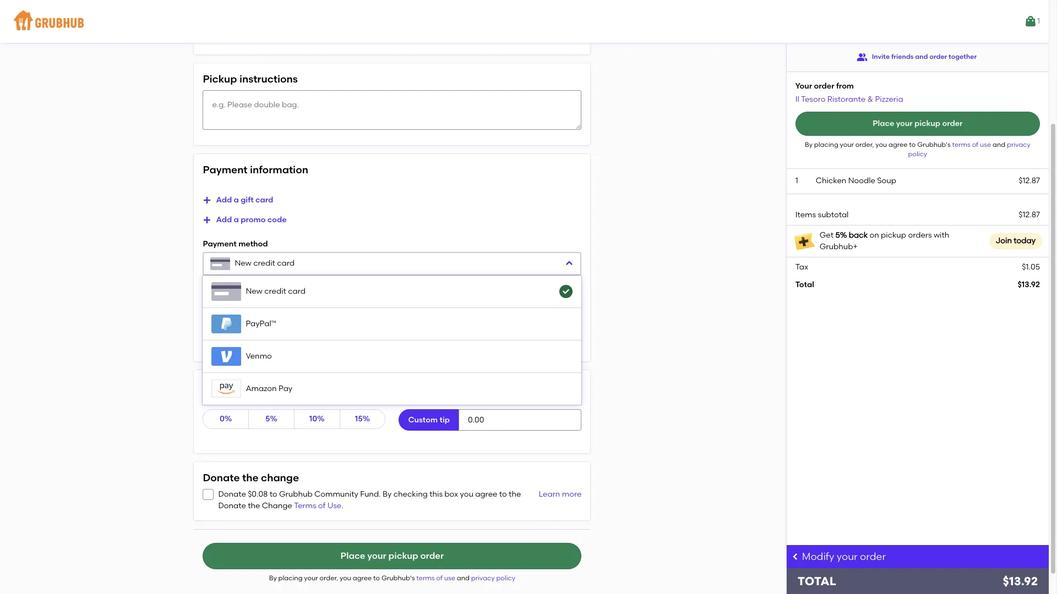 Task type: describe. For each thing, give the bounding box(es) containing it.
box
[[445, 490, 458, 500]]

this
[[430, 490, 443, 500]]

a for gift
[[234, 196, 239, 205]]

add a gift card button
[[203, 191, 273, 210]]

&
[[868, 94, 873, 104]]

use for by placing your order, you agree to grubhub's terms of use and privacy policy
[[444, 575, 455, 583]]

payment information
[[203, 164, 308, 176]]

order up privacy policy
[[942, 119, 963, 128]]

method
[[239, 240, 268, 249]]

get
[[820, 231, 834, 240]]

items subtotal
[[796, 210, 849, 220]]

items
[[796, 210, 816, 220]]

10% button
[[294, 410, 340, 430]]

modify your order
[[802, 551, 886, 563]]

1 vertical spatial the
[[509, 490, 521, 500]]

invite friends and order together
[[872, 53, 977, 61]]

soup
[[877, 176, 896, 185]]

1 vertical spatial $13.92
[[1003, 575, 1038, 589]]

and inside 'invite friends and order together' button
[[915, 53, 928, 61]]

more
[[562, 490, 582, 500]]

0 vertical spatial tip
[[235, 386, 249, 398]]

learn more
[[539, 490, 582, 500]]

add for add a tip to say thanks
[[203, 386, 224, 398]]

tax
[[796, 263, 808, 272]]

community
[[314, 490, 358, 500]]

together
[[949, 53, 977, 61]]

amazon
[[246, 384, 277, 394]]

orders
[[908, 231, 932, 240]]

back
[[849, 231, 868, 240]]

.
[[342, 501, 343, 511]]

grubhub+
[[820, 242, 858, 251]]

by placing your order, you agree to grubhub's terms of use and privacy policy
[[269, 575, 515, 583]]

1 vertical spatial new credit card
[[246, 287, 306, 296]]

tesoro
[[801, 94, 826, 104]]

privacy policy link for by placing your order, you agree to grubhub's terms of use and
[[908, 141, 1031, 158]]

instructions
[[239, 73, 298, 85]]

add for add a promo code
[[216, 215, 232, 225]]

payment for payment method
[[203, 240, 237, 249]]

invite
[[872, 53, 890, 61]]

grubhub
[[279, 490, 313, 500]]

0% button
[[203, 410, 249, 430]]

modify
[[802, 551, 835, 563]]

on
[[870, 231, 879, 240]]

your order from il tesoro ristorante & pizzeria
[[796, 81, 903, 104]]

say
[[264, 386, 281, 398]]

pay
[[279, 384, 293, 394]]

0 vertical spatial credit
[[253, 259, 275, 268]]

terms
[[294, 501, 316, 511]]

0 vertical spatial the
[[242, 472, 259, 485]]

terms for by placing your order, you agree to grubhub's terms of use and privacy policy
[[416, 575, 435, 583]]

order, for by placing your order, you agree to grubhub's terms of use and privacy policy
[[320, 575, 338, 583]]

1 vertical spatial policy
[[496, 575, 515, 583]]

payment for payment information
[[203, 164, 248, 176]]

pickup instructions
[[203, 73, 298, 85]]

pizzeria
[[875, 94, 903, 104]]

privacy policy
[[908, 141, 1031, 158]]

place for by placing your order, you agree to grubhub's terms of use and privacy policy
[[341, 551, 365, 562]]

you for by checking this box you agree to the donate the change
[[460, 490, 474, 500]]

pickup
[[203, 73, 237, 85]]

5% button
[[248, 410, 295, 430]]

(504) 251-6629
[[203, 35, 256, 44]]

1 inside '1' button
[[1037, 16, 1040, 26]]

0 horizontal spatial of
[[318, 501, 326, 511]]

5% inside "button"
[[265, 415, 278, 424]]

policy inside privacy policy
[[908, 150, 927, 158]]

noodle
[[848, 176, 875, 185]]

subtotal
[[818, 210, 849, 220]]

add a promo code button
[[203, 210, 287, 230]]

by for by placing your order, you agree to grubhub's terms of use and
[[805, 141, 813, 149]]

invite friends and order together button
[[857, 47, 977, 67]]

you for by placing your order, you agree to grubhub's terms of use and
[[876, 141, 887, 149]]

change
[[262, 501, 292, 511]]

0 vertical spatial new credit card
[[235, 259, 295, 268]]

Pickup instructions text field
[[203, 90, 582, 130]]

terms for by placing your order, you agree to grubhub's terms of use and
[[952, 141, 971, 149]]

join
[[996, 236, 1012, 246]]

join today
[[996, 236, 1036, 246]]

tip inside button
[[440, 416, 450, 425]]

to for by placing your order, you agree to grubhub's terms of use and
[[909, 141, 916, 149]]

thanks
[[284, 386, 318, 398]]

agree for by placing your order, you agree to grubhub's terms of use and privacy policy
[[353, 575, 372, 583]]

terms of use .
[[294, 501, 343, 511]]

chicken
[[816, 176, 847, 185]]

2 vertical spatial svg image
[[205, 492, 212, 499]]

change
[[261, 472, 299, 485]]

place for by placing your order, you agree to grubhub's terms of use and
[[873, 119, 894, 128]]

main navigation navigation
[[0, 0, 1049, 43]]

15% button
[[340, 410, 386, 430]]

checking
[[394, 490, 428, 500]]

1 vertical spatial total
[[798, 575, 836, 589]]

place your pickup order for by placing your order, you agree to grubhub's terms of use and privacy policy
[[341, 551, 444, 562]]

15%
[[355, 415, 370, 424]]

and for by placing your order, you agree to grubhub's terms of use and
[[993, 141, 1006, 149]]

custom tip button
[[399, 410, 459, 431]]

1 vertical spatial svg image
[[205, 335, 212, 342]]

2 vertical spatial the
[[248, 501, 260, 511]]

custom
[[408, 416, 438, 425]]

251-
[[224, 35, 239, 44]]

1 horizontal spatial 5%
[[836, 231, 847, 240]]

a for promo
[[234, 215, 239, 225]]

order inside your order from il tesoro ristorante & pizzeria
[[814, 81, 835, 91]]

get 5% back
[[820, 231, 868, 240]]

il
[[796, 94, 799, 104]]

gift
[[241, 196, 254, 205]]

1 vertical spatial new
[[246, 287, 263, 296]]

information
[[250, 164, 308, 176]]

0 horizontal spatial privacy
[[471, 575, 495, 583]]

code
[[267, 215, 287, 225]]

grubhub's for by placing your order, you agree to grubhub's terms of use and privacy policy
[[382, 575, 415, 583]]



Task type: vqa. For each thing, say whether or not it's contained in the screenshot.
Cold related to Cold Subs Northeast-style cold sub sandwiches sliced fresh in front of you. Prepared Mike's Way® with Onions, Lettuce, Tomatoes, Vinegar, Oil and Spices. Any combination gladly accepted.
no



Task type: locate. For each thing, give the bounding box(es) containing it.
0 horizontal spatial order,
[[320, 575, 338, 583]]

pickup up the by placing your order, you agree to grubhub's terms of use and privacy policy
[[389, 551, 418, 562]]

0 horizontal spatial terms
[[416, 575, 435, 583]]

place your pickup order button for by placing your order, you agree to grubhub's terms of use and
[[796, 112, 1040, 136]]

1
[[1037, 16, 1040, 26], [796, 176, 798, 185]]

0 vertical spatial terms of use link
[[952, 141, 993, 149]]

1 vertical spatial you
[[460, 490, 474, 500]]

0 vertical spatial a
[[234, 196, 239, 205]]

2 horizontal spatial pickup
[[915, 119, 941, 128]]

il tesoro ristorante & pizzeria link
[[796, 94, 903, 104]]

1 horizontal spatial terms
[[952, 141, 971, 149]]

0 vertical spatial 5%
[[836, 231, 847, 240]]

agree inside by checking this box you agree to the donate the change
[[475, 490, 497, 500]]

grubhub's for by placing your order, you agree to grubhub's terms of use and
[[917, 141, 951, 149]]

promo
[[241, 215, 266, 225]]

donate inside by checking this box you agree to the donate the change
[[218, 501, 246, 511]]

add for add a gift card
[[216, 196, 232, 205]]

privacy policy link for by placing your order, you agree to grubhub's terms of use and privacy policy
[[471, 575, 515, 583]]

use
[[327, 501, 342, 511]]

1 horizontal spatial tip
[[440, 416, 450, 425]]

on pickup orders with grubhub+
[[820, 231, 950, 251]]

add a promo code
[[216, 215, 287, 225]]

the
[[242, 472, 259, 485], [509, 490, 521, 500], [248, 501, 260, 511]]

2 vertical spatial and
[[457, 575, 470, 583]]

1 horizontal spatial use
[[980, 141, 991, 149]]

1 vertical spatial privacy
[[471, 575, 495, 583]]

agree for by checking this box you agree to the donate the change
[[475, 490, 497, 500]]

2 vertical spatial you
[[340, 575, 351, 583]]

0 vertical spatial placing
[[814, 141, 838, 149]]

1 payment from the top
[[203, 164, 248, 176]]

1 vertical spatial place your pickup order
[[341, 551, 444, 562]]

the up the $0.08
[[242, 472, 259, 485]]

0 vertical spatial place your pickup order
[[873, 119, 963, 128]]

new up paypal™
[[246, 287, 263, 296]]

0 horizontal spatial by
[[269, 575, 277, 583]]

0 vertical spatial privacy
[[1007, 141, 1031, 149]]

by
[[805, 141, 813, 149], [383, 490, 392, 500], [269, 575, 277, 583]]

$0.08
[[248, 490, 268, 500]]

1 horizontal spatial placing
[[814, 141, 838, 149]]

0 horizontal spatial and
[[457, 575, 470, 583]]

1 vertical spatial agree
[[475, 490, 497, 500]]

0 vertical spatial new
[[235, 259, 252, 268]]

1 horizontal spatial privacy policy link
[[908, 141, 1031, 158]]

to inside by checking this box you agree to the donate the change
[[499, 490, 507, 500]]

2 $12.87 from the top
[[1019, 210, 1040, 220]]

svg image
[[203, 216, 212, 225], [565, 260, 574, 268], [562, 287, 571, 296], [791, 553, 800, 562]]

from
[[836, 81, 854, 91]]

tip right custom on the bottom
[[440, 416, 450, 425]]

venmo
[[246, 352, 272, 361]]

add a gift card
[[216, 196, 273, 205]]

0 vertical spatial order,
[[856, 141, 874, 149]]

by inside by checking this box you agree to the donate the change
[[383, 490, 392, 500]]

Amount text field
[[459, 410, 582, 431]]

2 horizontal spatial you
[[876, 141, 887, 149]]

0 vertical spatial 1
[[1037, 16, 1040, 26]]

donate for donate $0.08 to grubhub community fund.
[[218, 490, 246, 500]]

privacy
[[1007, 141, 1031, 149], [471, 575, 495, 583]]

svg image inside 'add a promo code' "button"
[[203, 216, 212, 225]]

payment method
[[203, 240, 268, 249]]

grubhub's
[[917, 141, 951, 149], [382, 575, 415, 583]]

place your pickup order button
[[796, 112, 1040, 136], [203, 544, 582, 570]]

0 vertical spatial terms
[[952, 141, 971, 149]]

card
[[255, 196, 273, 205], [277, 259, 295, 268], [288, 287, 306, 296], [262, 334, 280, 343]]

new credit card down method
[[235, 259, 295, 268]]

place
[[873, 119, 894, 128], [341, 551, 365, 562]]

0%
[[220, 415, 232, 424]]

policy
[[908, 150, 927, 158], [496, 575, 515, 583]]

save
[[218, 334, 236, 343]]

a left gift in the left top of the page
[[234, 196, 239, 205]]

svg image left add a gift card
[[203, 196, 212, 205]]

0 vertical spatial payment
[[203, 164, 248, 176]]

svg image
[[203, 196, 212, 205], [205, 335, 212, 342], [205, 492, 212, 499]]

place up the by placing your order, you agree to grubhub's terms of use and privacy policy
[[341, 551, 365, 562]]

5% down "say"
[[265, 415, 278, 424]]

subscription badge image
[[793, 230, 815, 253]]

$12.87
[[1019, 176, 1040, 185], [1019, 210, 1040, 220]]

add
[[216, 196, 232, 205], [216, 215, 232, 225], [203, 386, 224, 398]]

by for by placing your order, you agree to grubhub's terms of use and privacy policy
[[269, 575, 277, 583]]

1 vertical spatial and
[[993, 141, 1006, 149]]

donate $0.08 to grubhub community fund.
[[218, 490, 383, 500]]

order left together
[[930, 53, 947, 61]]

1 vertical spatial 1
[[796, 176, 798, 185]]

add inside "button"
[[216, 215, 232, 225]]

2 horizontal spatial by
[[805, 141, 813, 149]]

0 horizontal spatial 5%
[[265, 415, 278, 424]]

0 horizontal spatial place
[[341, 551, 365, 562]]

use for by placing your order, you agree to grubhub's terms of use and
[[980, 141, 991, 149]]

learn more link
[[536, 490, 582, 512]]

2 vertical spatial credit
[[238, 334, 260, 343]]

0 vertical spatial by
[[805, 141, 813, 149]]

0 vertical spatial agree
[[889, 141, 908, 149]]

terms
[[952, 141, 971, 149], [416, 575, 435, 583]]

1 horizontal spatial agree
[[475, 490, 497, 500]]

svg image left save
[[205, 335, 212, 342]]

0 vertical spatial of
[[972, 141, 979, 149]]

1 vertical spatial credit
[[264, 287, 286, 296]]

0 vertical spatial use
[[980, 141, 991, 149]]

by for by checking this box you agree to the donate the change
[[383, 490, 392, 500]]

a inside "button"
[[234, 215, 239, 225]]

2 vertical spatial donate
[[218, 501, 246, 511]]

0 vertical spatial grubhub's
[[917, 141, 951, 149]]

place your pickup order button for by placing your order, you agree to grubhub's terms of use and privacy policy
[[203, 544, 582, 570]]

credit down paypal™
[[238, 334, 260, 343]]

add down add a gift card button
[[216, 215, 232, 225]]

0 horizontal spatial 1
[[796, 176, 798, 185]]

pickup
[[915, 119, 941, 128], [881, 231, 906, 240], [389, 551, 418, 562]]

donate
[[203, 472, 240, 485], [218, 490, 246, 500], [218, 501, 246, 511]]

and for by placing your order, you agree to grubhub's terms of use and privacy policy
[[457, 575, 470, 583]]

the down the $0.08
[[248, 501, 260, 511]]

1 vertical spatial privacy policy link
[[471, 575, 515, 583]]

svg image inside add a gift card button
[[203, 196, 212, 205]]

credit
[[253, 259, 275, 268], [264, 287, 286, 296], [238, 334, 260, 343]]

0 horizontal spatial place your pickup order
[[341, 551, 444, 562]]

card inside button
[[255, 196, 273, 205]]

a inside button
[[234, 196, 239, 205]]

privacy inside privacy policy
[[1007, 141, 1031, 149]]

fund.
[[360, 490, 381, 500]]

your
[[896, 119, 913, 128], [840, 141, 854, 149], [837, 551, 858, 563], [367, 551, 386, 562], [304, 575, 318, 583]]

1 $12.87 from the top
[[1019, 176, 1040, 185]]

0 vertical spatial svg image
[[203, 196, 212, 205]]

agree for by placing your order, you agree to grubhub's terms of use and
[[889, 141, 908, 149]]

paypal™
[[246, 319, 276, 329]]

payment up add a gift card button
[[203, 164, 248, 176]]

tip left "say"
[[235, 386, 249, 398]]

order, for by placing your order, you agree to grubhub's terms of use and
[[856, 141, 874, 149]]

0 vertical spatial and
[[915, 53, 928, 61]]

2 horizontal spatial and
[[993, 141, 1006, 149]]

placing for by placing your order, you agree to grubhub's terms of use and privacy policy
[[278, 575, 303, 583]]

terms of use link for by placing your order, you agree to grubhub's terms of use and
[[952, 141, 993, 149]]

you for by placing your order, you agree to grubhub's terms of use and privacy policy
[[340, 575, 351, 583]]

0 vertical spatial total
[[796, 280, 814, 290]]

0 vertical spatial $12.87
[[1019, 176, 1040, 185]]

add a tip to say thanks
[[203, 386, 318, 398]]

you
[[876, 141, 887, 149], [460, 490, 474, 500], [340, 575, 351, 583]]

new down payment method
[[235, 259, 252, 268]]

a left promo
[[234, 215, 239, 225]]

0 horizontal spatial policy
[[496, 575, 515, 583]]

a up 0% at the bottom left of page
[[226, 386, 233, 398]]

donate the change
[[203, 472, 299, 485]]

use
[[980, 141, 991, 149], [444, 575, 455, 583]]

credit up paypal™
[[264, 287, 286, 296]]

2 vertical spatial agree
[[353, 575, 372, 583]]

2 vertical spatial of
[[436, 575, 443, 583]]

2 horizontal spatial agree
[[889, 141, 908, 149]]

terms of use link for by placing your order, you agree to grubhub's terms of use and privacy policy
[[416, 575, 457, 583]]

and
[[915, 53, 928, 61], [993, 141, 1006, 149], [457, 575, 470, 583]]

0 horizontal spatial use
[[444, 575, 455, 583]]

1 horizontal spatial grubhub's
[[917, 141, 951, 149]]

place down pizzeria
[[873, 119, 894, 128]]

1 vertical spatial placing
[[278, 575, 303, 583]]

0 vertical spatial pickup
[[915, 119, 941, 128]]

place your pickup order
[[873, 119, 963, 128], [341, 551, 444, 562]]

1 vertical spatial payment
[[203, 240, 237, 249]]

pickup inside on pickup orders with grubhub+
[[881, 231, 906, 240]]

0 horizontal spatial you
[[340, 575, 351, 583]]

order up tesoro
[[814, 81, 835, 91]]

1 horizontal spatial order,
[[856, 141, 874, 149]]

1 vertical spatial place
[[341, 551, 365, 562]]

today
[[1014, 236, 1036, 246]]

placing for by placing your order, you agree to grubhub's terms of use and
[[814, 141, 838, 149]]

1 button
[[1024, 12, 1040, 31]]

total down modify
[[798, 575, 836, 589]]

0 horizontal spatial tip
[[235, 386, 249, 398]]

1 vertical spatial order,
[[320, 575, 338, 583]]

credit down method
[[253, 259, 275, 268]]

0 horizontal spatial pickup
[[389, 551, 418, 562]]

1 horizontal spatial place your pickup order
[[873, 119, 963, 128]]

svg image down donate the change
[[205, 492, 212, 499]]

1 vertical spatial of
[[318, 501, 326, 511]]

add up 0% at the bottom left of page
[[203, 386, 224, 398]]

0 horizontal spatial grubhub's
[[382, 575, 415, 583]]

add inside button
[[216, 196, 232, 205]]

of for by placing your order, you agree to grubhub's terms of use and privacy policy
[[436, 575, 443, 583]]

friends
[[892, 53, 914, 61]]

1 vertical spatial add
[[216, 215, 232, 225]]

pickup right on
[[881, 231, 906, 240]]

0 vertical spatial policy
[[908, 150, 927, 158]]

order inside 'invite friends and order together' button
[[930, 53, 947, 61]]

by placing your order, you agree to grubhub's terms of use and
[[805, 141, 1006, 149]]

a for tip
[[226, 386, 233, 398]]

custom tip
[[408, 416, 450, 425]]

save credit card
[[218, 334, 280, 343]]

1 vertical spatial tip
[[440, 416, 450, 425]]

of
[[972, 141, 979, 149], [318, 501, 326, 511], [436, 575, 443, 583]]

0 vertical spatial privacy policy link
[[908, 141, 1031, 158]]

1 horizontal spatial by
[[383, 490, 392, 500]]

add left gift in the left top of the page
[[216, 196, 232, 205]]

you inside by checking this box you agree to the donate the change
[[460, 490, 474, 500]]

2 payment from the top
[[203, 240, 237, 249]]

learn
[[539, 490, 560, 500]]

of for by placing your order, you agree to grubhub's terms of use and
[[972, 141, 979, 149]]

order,
[[856, 141, 874, 149], [320, 575, 338, 583]]

ristorante
[[827, 94, 866, 104]]

1 vertical spatial by
[[383, 490, 392, 500]]

0 vertical spatial donate
[[203, 472, 240, 485]]

6629
[[239, 35, 256, 44]]

2 horizontal spatial of
[[972, 141, 979, 149]]

place your pickup order up the by placing your order, you agree to grubhub's terms of use and
[[873, 119, 963, 128]]

2 vertical spatial by
[[269, 575, 277, 583]]

a
[[234, 196, 239, 205], [234, 215, 239, 225], [226, 386, 233, 398]]

placing
[[814, 141, 838, 149], [278, 575, 303, 583]]

10%
[[309, 415, 325, 424]]

donate for donate the change
[[203, 472, 240, 485]]

$1.05
[[1022, 263, 1040, 272]]

people icon image
[[857, 52, 868, 63]]

2 vertical spatial a
[[226, 386, 233, 398]]

(504)
[[203, 35, 222, 44]]

place your pickup order for by placing your order, you agree to grubhub's terms of use and
[[873, 119, 963, 128]]

1 vertical spatial donate
[[218, 490, 246, 500]]

your
[[796, 81, 812, 91]]

payment left method
[[203, 240, 237, 249]]

agree
[[889, 141, 908, 149], [475, 490, 497, 500], [353, 575, 372, 583]]

pickup for by placing your order, you agree to grubhub's terms of use and privacy policy
[[389, 551, 418, 562]]

to for by checking this box you agree to the donate the change
[[499, 490, 507, 500]]

the left 'learn'
[[509, 490, 521, 500]]

pickup for by placing your order, you agree to grubhub's terms of use and
[[915, 119, 941, 128]]

to for by placing your order, you agree to grubhub's terms of use and privacy policy
[[373, 575, 380, 583]]

1 horizontal spatial you
[[460, 490, 474, 500]]

pickup up the by placing your order, you agree to grubhub's terms of use and
[[915, 119, 941, 128]]

with
[[934, 231, 950, 240]]

1 horizontal spatial privacy
[[1007, 141, 1031, 149]]

1 horizontal spatial 1
[[1037, 16, 1040, 26]]

new credit card up paypal™
[[246, 287, 306, 296]]

0 vertical spatial add
[[216, 196, 232, 205]]

place your pickup order button up the by placing your order, you agree to grubhub's terms of use and privacy policy
[[203, 544, 582, 570]]

1 vertical spatial pickup
[[881, 231, 906, 240]]

new
[[235, 259, 252, 268], [246, 287, 263, 296]]

place your pickup order button up the by placing your order, you agree to grubhub's terms of use and
[[796, 112, 1040, 136]]

total down tax
[[796, 280, 814, 290]]

1 vertical spatial a
[[234, 215, 239, 225]]

order up the by placing your order, you agree to grubhub's terms of use and privacy policy
[[420, 551, 444, 562]]

by checking this box you agree to the donate the change
[[218, 490, 521, 511]]

1 horizontal spatial and
[[915, 53, 928, 61]]

terms of use link
[[294, 501, 342, 511]]

1 vertical spatial terms of use link
[[416, 575, 457, 583]]

0 vertical spatial place your pickup order button
[[796, 112, 1040, 136]]

chicken noodle soup
[[816, 176, 896, 185]]

place your pickup order up the by placing your order, you agree to grubhub's terms of use and privacy policy
[[341, 551, 444, 562]]

0 horizontal spatial privacy policy link
[[471, 575, 515, 583]]

order right modify
[[860, 551, 886, 563]]

amazon pay
[[246, 384, 293, 394]]

1 horizontal spatial policy
[[908, 150, 927, 158]]

5% up the grubhub+
[[836, 231, 847, 240]]

0 vertical spatial $13.92
[[1018, 280, 1040, 290]]

0 vertical spatial place
[[873, 119, 894, 128]]



